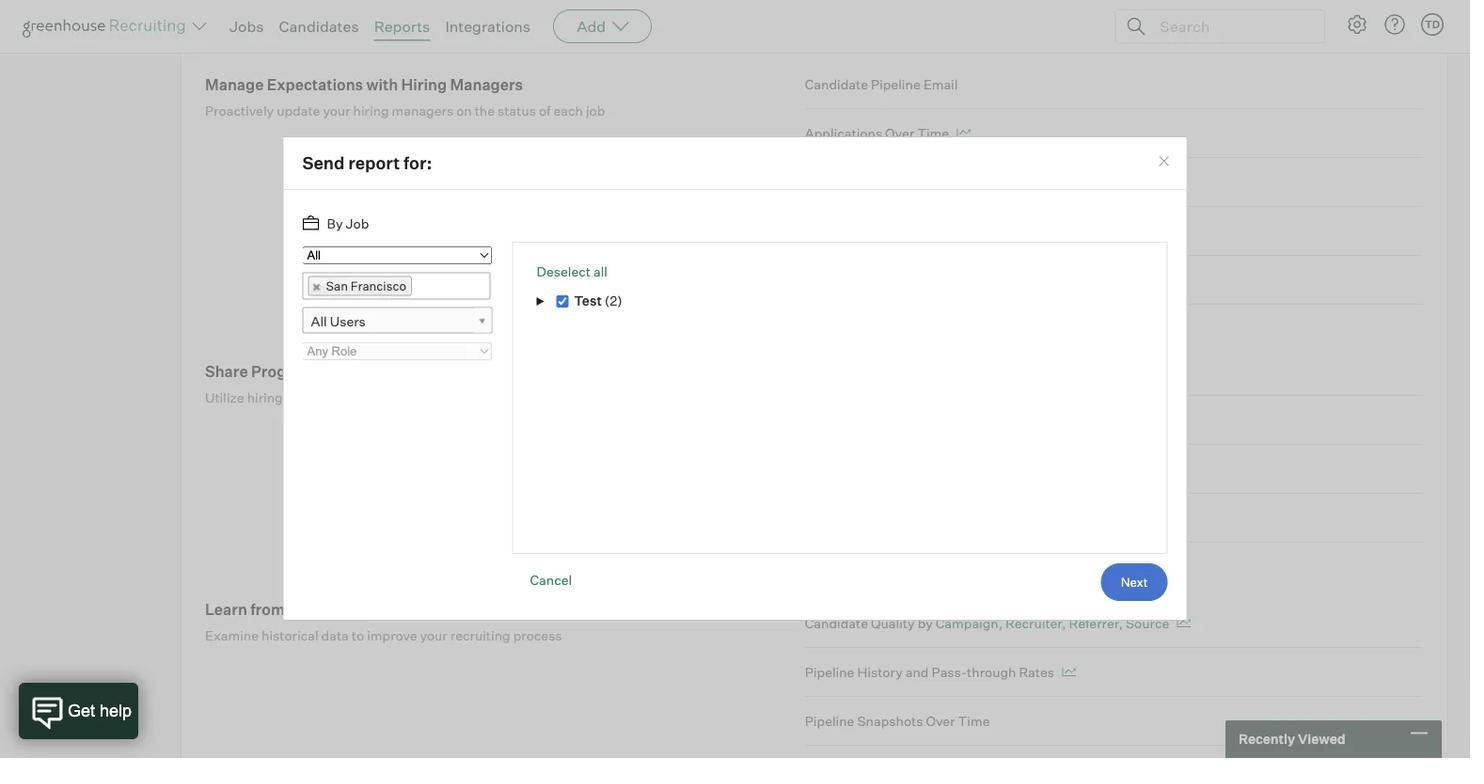 Task type: locate. For each thing, give the bounding box(es) containing it.
td button
[[1421, 13, 1444, 36]]

your down expectations
[[323, 103, 350, 119]]

francisco
[[351, 279, 406, 294]]

of right the impact
[[454, 390, 466, 406]]

2 candidate from the top
[[805, 615, 868, 632]]

candidate
[[805, 76, 868, 93], [805, 615, 868, 632]]

time inside pipeline snapshots over time link
[[958, 713, 990, 730]]

hiring inside share progress with executives utilize hiring metrics to show the impact of your recruiting efforts overall
[[247, 390, 283, 406]]

applications over time
[[805, 125, 949, 142]]

with
[[366, 75, 398, 94], [320, 362, 352, 381]]

2 horizontal spatial your
[[469, 390, 496, 406]]

utilize
[[205, 390, 244, 406]]

0 vertical spatial with
[[366, 75, 398, 94]]

examine
[[205, 628, 259, 644]]

td button
[[1418, 9, 1448, 40]]

your right the impact
[[469, 390, 496, 406]]

td
[[1425, 18, 1440, 31]]

process
[[513, 628, 562, 644]]

recruiting left efforts
[[499, 390, 559, 406]]

0 vertical spatial hiring
[[353, 103, 389, 119]]

with up metrics
[[320, 362, 352, 381]]

1 horizontal spatial source
[[1126, 615, 1170, 632]]

managers
[[450, 75, 523, 94]]

0 vertical spatial candidate
[[805, 76, 868, 93]]

0 horizontal spatial source
[[926, 174, 970, 191]]

reports link
[[374, 17, 430, 36]]

0 horizontal spatial your
[[323, 103, 350, 119]]

1 vertical spatial pipeline
[[805, 664, 855, 681]]

efforts
[[562, 390, 602, 406]]

1 horizontal spatial of
[[539, 103, 551, 119]]

your inside share progress with executives utilize hiring metrics to show the impact of your recruiting efforts overall
[[469, 390, 496, 406]]

0 horizontal spatial time
[[917, 125, 949, 142]]

hiring left managers
[[353, 103, 389, 119]]

1 horizontal spatial to
[[352, 628, 364, 644]]

2 horizontal spatial ,
[[1119, 615, 1123, 632]]

over up new candidates by source
[[885, 125, 914, 142]]

to inside learn from past recruiting efforts examine historical data to improve your recruiting process
[[352, 628, 364, 644]]

historical
[[262, 628, 318, 644]]

, left recruiter link
[[999, 615, 1003, 632]]

2 vertical spatial icon chart image
[[1062, 668, 1076, 677]]

candidates down the applications over time
[[835, 174, 905, 191]]

0 horizontal spatial the
[[386, 390, 406, 406]]

send
[[302, 153, 345, 174]]

1 horizontal spatial hiring
[[353, 103, 389, 119]]

1 horizontal spatial the
[[475, 103, 495, 119]]

the right on
[[475, 103, 495, 119]]

icon chart image
[[957, 129, 971, 138], [1177, 619, 1191, 629], [1062, 668, 1076, 677]]

0 vertical spatial over
[[885, 125, 914, 142]]

1 horizontal spatial time
[[958, 713, 990, 730]]

icon chart image for efforts
[[1062, 668, 1076, 677]]

1 vertical spatial of
[[454, 390, 466, 406]]

candidate for candidate pipeline email
[[805, 76, 868, 93]]

0 vertical spatial to
[[335, 390, 348, 406]]

hiring down progress
[[247, 390, 283, 406]]

your down efforts at the bottom of page
[[420, 628, 448, 644]]

to right data
[[352, 628, 364, 644]]

1 , from the left
[[999, 615, 1003, 632]]

with inside share progress with executives utilize hiring metrics to show the impact of your recruiting efforts overall
[[320, 362, 352, 381]]

0 horizontal spatial of
[[454, 390, 466, 406]]

0 horizontal spatial ,
[[999, 615, 1003, 632]]

0 vertical spatial recruiting
[[499, 390, 559, 406]]

2 vertical spatial pipeline
[[805, 713, 855, 730]]

1 vertical spatial the
[[386, 390, 406, 406]]

icon chart image right rates
[[1062, 668, 1076, 677]]

new
[[805, 174, 832, 191]]

1 vertical spatial recruiting
[[450, 628, 510, 644]]

Test checkbox
[[556, 296, 569, 308]]

(2)
[[605, 293, 622, 310]]

2 vertical spatial your
[[420, 628, 448, 644]]

hiring inside manage expectations with hiring managers proactively update your hiring managers on the status of each job
[[353, 103, 389, 119]]

1 horizontal spatial ,
[[1062, 615, 1066, 632]]

1 candidate from the top
[[805, 76, 868, 93]]

candidate up applications
[[805, 76, 868, 93]]

, source
[[1119, 615, 1170, 632]]

hiring
[[353, 103, 389, 119], [247, 390, 283, 406]]

recruiter
[[1006, 615, 1062, 632]]

your inside manage expectations with hiring managers proactively update your hiring managers on the status of each job
[[323, 103, 350, 119]]

learn from past recruiting efforts examine historical data to improve your recruiting process
[[205, 600, 562, 644]]

candidates link
[[279, 17, 359, 36]]

by down the applications over time
[[908, 174, 923, 191]]

none button inside send report for: dialog
[[1101, 564, 1168, 601]]

send report for: dialog
[[283, 137, 1188, 621]]

of left 'each'
[[539, 103, 551, 119]]

over down pass-
[[926, 713, 955, 730]]

by
[[327, 215, 343, 232]]

all users link
[[302, 307, 492, 335]]

candidates
[[279, 17, 359, 36], [835, 174, 905, 191]]

None button
[[1101, 564, 1168, 601]]

0 horizontal spatial to
[[335, 390, 348, 406]]

improve
[[367, 628, 417, 644]]

candidate for candidate quality by campaign , recruiter , referrer
[[805, 615, 868, 632]]

1 vertical spatial your
[[469, 390, 496, 406]]

with inside manage expectations with hiring managers proactively update your hiring managers on the status of each job
[[366, 75, 398, 94]]

0 horizontal spatial candidates
[[279, 17, 359, 36]]

0 vertical spatial your
[[323, 103, 350, 119]]

1 vertical spatial by
[[918, 615, 933, 632]]

users
[[330, 313, 366, 330]]

0 vertical spatial icon chart image
[[957, 129, 971, 138]]

candidates up expectations
[[279, 17, 359, 36]]

test (2)
[[574, 293, 622, 310]]

of inside manage expectations with hiring managers proactively update your hiring managers on the status of each job
[[539, 103, 551, 119]]

jobs link
[[230, 17, 264, 36]]

the
[[475, 103, 495, 119], [386, 390, 406, 406]]

pipeline left snapshots
[[805, 713, 855, 730]]

on
[[456, 103, 472, 119]]

your
[[323, 103, 350, 119], [469, 390, 496, 406], [420, 628, 448, 644]]

configure image
[[1346, 13, 1369, 36]]

icon chart image right "source" link
[[1177, 619, 1191, 629]]

0 vertical spatial source
[[926, 174, 970, 191]]

all
[[311, 313, 327, 330]]

by right quality
[[918, 615, 933, 632]]

1 horizontal spatial over
[[926, 713, 955, 730]]

over
[[885, 125, 914, 142], [926, 713, 955, 730]]

candidate quality by campaign , recruiter , referrer
[[805, 615, 1119, 632]]

recruiting inside learn from past recruiting efforts examine historical data to improve your recruiting process
[[450, 628, 510, 644]]

1 horizontal spatial with
[[366, 75, 398, 94]]

1 vertical spatial with
[[320, 362, 352, 381]]

to
[[335, 390, 348, 406], [352, 628, 364, 644]]

, left "source" link
[[1119, 615, 1123, 632]]

icon chart image down email
[[957, 129, 971, 138]]

3 , from the left
[[1119, 615, 1123, 632]]

recruiting
[[499, 390, 559, 406], [450, 628, 510, 644]]

0 horizontal spatial over
[[885, 125, 914, 142]]

to left show
[[335, 390, 348, 406]]

2 horizontal spatial icon chart image
[[1177, 619, 1191, 629]]

1 horizontal spatial candidates
[[835, 174, 905, 191]]

source right referrer link
[[1126, 615, 1170, 632]]

0 horizontal spatial with
[[320, 362, 352, 381]]

pipeline left email
[[871, 76, 921, 93]]

Search text field
[[1155, 13, 1308, 40]]

all users
[[311, 313, 366, 330]]

add
[[577, 17, 606, 36]]

pipeline left 'history'
[[805, 664, 855, 681]]

report
[[348, 153, 400, 174]]

1 vertical spatial time
[[958, 713, 990, 730]]

time down through
[[958, 713, 990, 730]]

the inside share progress with executives utilize hiring metrics to show the impact of your recruiting efforts overall
[[386, 390, 406, 406]]

source link
[[1126, 615, 1170, 632]]

1 vertical spatial hiring
[[247, 390, 283, 406]]

with left the "hiring"
[[366, 75, 398, 94]]

send report for:
[[302, 153, 432, 174]]

1 vertical spatial source
[[1126, 615, 1170, 632]]

0 vertical spatial pipeline
[[871, 76, 921, 93]]

1 vertical spatial candidate
[[805, 615, 868, 632]]

recruiting left 'process'
[[450, 628, 510, 644]]

source down the applications over time
[[926, 174, 970, 191]]

rates
[[1019, 664, 1055, 681]]

executives
[[355, 362, 435, 381]]

1 horizontal spatial icon chart image
[[1062, 668, 1076, 677]]

0 horizontal spatial hiring
[[247, 390, 283, 406]]

1 vertical spatial icon chart image
[[1177, 619, 1191, 629]]

0 vertical spatial the
[[475, 103, 495, 119]]

overall
[[605, 390, 646, 406]]

, left referrer in the right bottom of the page
[[1062, 615, 1066, 632]]

pipeline snapshots over time link
[[805, 698, 1423, 747]]

of
[[539, 103, 551, 119], [454, 390, 466, 406]]

time down email
[[917, 125, 949, 142]]

time
[[917, 125, 949, 142], [958, 713, 990, 730]]

1 vertical spatial to
[[352, 628, 364, 644]]

with for executives
[[320, 362, 352, 381]]

0 horizontal spatial icon chart image
[[957, 129, 971, 138]]

1 horizontal spatial your
[[420, 628, 448, 644]]

candidate left quality
[[805, 615, 868, 632]]

cancel
[[530, 572, 572, 588]]

source
[[926, 174, 970, 191], [1126, 615, 1170, 632]]

0 vertical spatial by
[[908, 174, 923, 191]]

pass-
[[932, 664, 967, 681]]

share
[[205, 362, 248, 381]]

by
[[908, 174, 923, 191], [918, 615, 933, 632]]

the down executives
[[386, 390, 406, 406]]

0 vertical spatial of
[[539, 103, 551, 119]]



Task type: describe. For each thing, give the bounding box(es) containing it.
share progress with executives utilize hiring metrics to show the impact of your recruiting efforts overall
[[205, 362, 646, 406]]

referrer
[[1069, 615, 1119, 632]]

snapshots
[[857, 713, 923, 730]]

each
[[554, 103, 583, 119]]

deselect all
[[537, 263, 608, 280]]

viewed
[[1298, 731, 1346, 747]]

to inside share progress with executives utilize hiring metrics to show the impact of your recruiting efforts overall
[[335, 390, 348, 406]]

by for candidates
[[908, 174, 923, 191]]

proactively
[[205, 103, 274, 119]]

close image
[[1156, 154, 1171, 170]]

email
[[924, 76, 958, 93]]

deselect all link
[[537, 263, 608, 280]]

update
[[277, 103, 320, 119]]

referrer link
[[1069, 615, 1119, 632]]

candidate pipeline email
[[805, 76, 958, 93]]

jobs
[[230, 17, 264, 36]]

hiring
[[401, 75, 447, 94]]

manage expectations with hiring managers proactively update your hiring managers on the status of each job
[[205, 75, 605, 119]]

icon chart image for managers
[[957, 129, 971, 138]]

new candidates by source
[[805, 174, 970, 191]]

0 vertical spatial candidates
[[279, 17, 359, 36]]

recruiting
[[324, 600, 401, 619]]

pipeline for history
[[805, 664, 855, 681]]

all
[[594, 263, 608, 280]]

managers
[[392, 103, 454, 119]]

cancel link
[[530, 564, 572, 597]]

pipeline history and pass-through rates
[[805, 664, 1055, 681]]

history
[[857, 664, 903, 681]]

reports
[[374, 17, 430, 36]]

add button
[[553, 9, 652, 43]]

data
[[321, 628, 349, 644]]

recently viewed
[[1239, 731, 1346, 747]]

pipeline snapshots over time
[[805, 713, 990, 730]]

learn
[[205, 600, 247, 619]]

1 vertical spatial candidates
[[835, 174, 905, 191]]

job
[[586, 103, 605, 119]]

campaign link
[[936, 615, 999, 632]]

the inside manage expectations with hiring managers proactively update your hiring managers on the status of each job
[[475, 103, 495, 119]]

integrations link
[[445, 17, 531, 36]]

recruiter link
[[1006, 615, 1062, 632]]

progress
[[251, 362, 317, 381]]

by for quality
[[918, 615, 933, 632]]

new candidates by source link
[[805, 159, 1423, 208]]

2 , from the left
[[1062, 615, 1066, 632]]

by job
[[327, 215, 369, 232]]

1 vertical spatial over
[[926, 713, 955, 730]]

0 vertical spatial time
[[917, 125, 949, 142]]

through
[[967, 664, 1016, 681]]

and
[[906, 664, 929, 681]]

your inside learn from past recruiting efforts examine historical data to improve your recruiting process
[[420, 628, 448, 644]]

recently
[[1239, 731, 1295, 747]]

metrics
[[286, 390, 332, 406]]

for:
[[404, 153, 432, 174]]

show
[[350, 390, 383, 406]]

san francisco
[[326, 279, 406, 294]]

applications
[[805, 125, 882, 142]]

deselect
[[537, 263, 591, 280]]

quality
[[871, 615, 915, 632]]

recruiting inside share progress with executives utilize hiring metrics to show the impact of your recruiting efforts overall
[[499, 390, 559, 406]]

test
[[574, 293, 602, 310]]

job
[[346, 215, 369, 232]]

candidate pipeline email link
[[805, 75, 1423, 110]]

greenhouse recruiting image
[[23, 15, 192, 38]]

pipeline for snapshots
[[805, 713, 855, 730]]

campaign
[[936, 615, 999, 632]]

efforts
[[404, 600, 453, 619]]

impact
[[409, 390, 451, 406]]

expectations
[[267, 75, 363, 94]]

status
[[498, 103, 536, 119]]

integrations
[[445, 17, 531, 36]]

from
[[250, 600, 285, 619]]

past
[[288, 600, 321, 619]]

with for hiring
[[366, 75, 398, 94]]

of inside share progress with executives utilize hiring metrics to show the impact of your recruiting efforts overall
[[454, 390, 466, 406]]

manage
[[205, 75, 264, 94]]

san
[[326, 279, 348, 294]]



Task type: vqa. For each thing, say whether or not it's contained in the screenshot.
"No" associated with live
no



